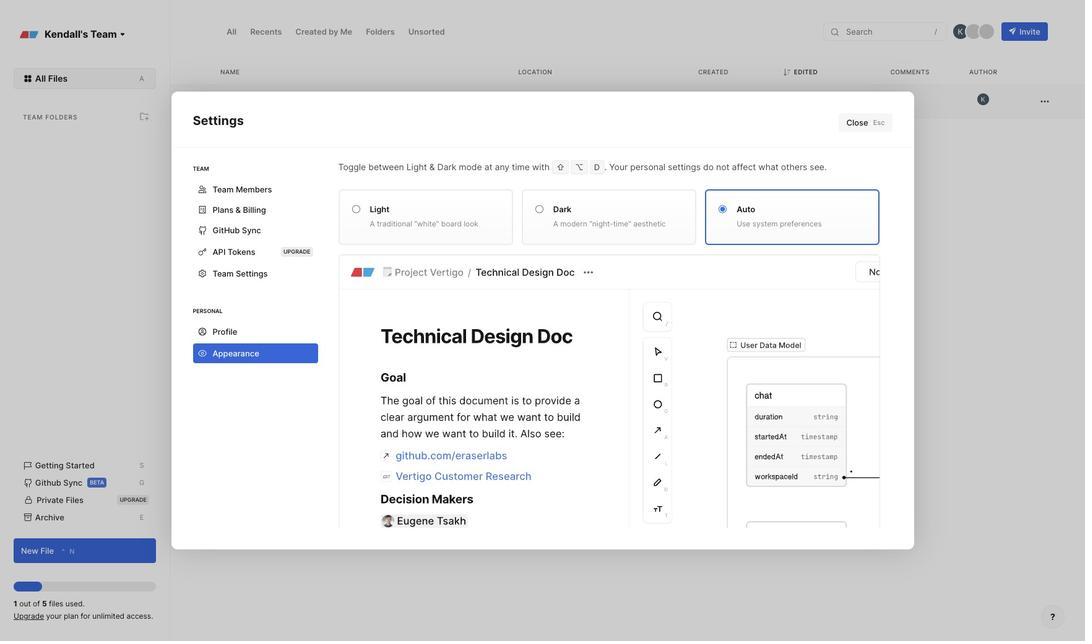 Task type: locate. For each thing, give the bounding box(es) containing it.
1 horizontal spatial all
[[227, 26, 237, 36]]

light right between
[[406, 162, 427, 172]]

team for team members
[[213, 184, 234, 194]]

0 horizontal spatial light
[[370, 204, 390, 214]]

2 horizontal spatial a
[[553, 219, 558, 228]]

edited
[[794, 68, 818, 75]]

what
[[758, 162, 779, 172]]

&
[[429, 162, 435, 172], [236, 205, 241, 215]]

files down github sync
[[66, 495, 83, 505]]

team up plans
[[213, 184, 234, 194]]

files up "folders" in the top left of the page
[[48, 73, 68, 84]]

team down api
[[213, 269, 234, 279]]

archive
[[35, 513, 64, 522]]

team inside team members button
[[213, 184, 234, 194]]

0 horizontal spatial sync
[[63, 478, 82, 488]]

1 vertical spatial sync
[[63, 478, 82, 488]]

sync down started
[[63, 478, 82, 488]]

all button
[[220, 23, 243, 40]]

all up team folders on the left of the page
[[35, 73, 46, 84]]

upgrade button
[[14, 612, 44, 621]]

sync
[[242, 225, 261, 235], [63, 478, 82, 488]]

team left "folders" in the top left of the page
[[23, 113, 43, 121]]

upgrade
[[283, 248, 310, 255], [120, 496, 147, 503]]

upgrade
[[14, 612, 44, 621]]

at
[[484, 162, 492, 172]]

files
[[48, 73, 68, 84], [66, 495, 83, 505]]

look
[[464, 219, 478, 228]]

a for dark
[[553, 219, 558, 228]]

profile
[[213, 327, 237, 337]]

?
[[1050, 612, 1055, 622]]

created
[[295, 26, 327, 36]]

all inside button
[[227, 26, 237, 36]]

0 horizontal spatial dark
[[437, 162, 456, 172]]

1 vertical spatial light
[[370, 204, 390, 214]]

0 vertical spatial all
[[227, 26, 237, 36]]

None radio
[[352, 203, 360, 215], [535, 203, 543, 215], [719, 203, 727, 215], [352, 203, 360, 215], [535, 203, 543, 215], [719, 203, 727, 215]]

access.
[[127, 612, 153, 621]]

1 horizontal spatial a
[[370, 219, 375, 228]]

mode
[[459, 162, 482, 172]]

1 vertical spatial all
[[35, 73, 46, 84]]

team
[[90, 28, 117, 40], [23, 113, 43, 121], [193, 165, 209, 172], [213, 184, 234, 194], [213, 269, 234, 279]]

folders
[[366, 26, 395, 36]]

1 horizontal spatial sync
[[242, 225, 261, 235]]

github sync
[[213, 225, 261, 235]]

1 vertical spatial upgrade
[[120, 496, 147, 503]]

0 horizontal spatial &
[[236, 205, 241, 215]]

a inside dark a modern "night-time" aesthetic
[[553, 219, 558, 228]]

0 horizontal spatial upgrade
[[120, 496, 147, 503]]

close esc
[[846, 118, 885, 128]]

modern
[[560, 219, 587, 228]]

sync down "billing"
[[242, 225, 261, 235]]

your
[[609, 162, 628, 172]]

team up team members button
[[193, 165, 209, 172]]

1 vertical spatial &
[[236, 205, 241, 215]]

all left recents
[[227, 26, 237, 36]]

by
[[329, 26, 338, 36]]

appearance
[[213, 348, 259, 358]]

0 vertical spatial files
[[48, 73, 68, 84]]

esc
[[873, 118, 885, 127]]

tokens
[[228, 247, 255, 257]]

github sync
[[35, 478, 82, 488]]

sync inside "github sync" button
[[242, 225, 261, 235]]

sync for github sync
[[242, 225, 261, 235]]

.
[[604, 162, 607, 172]]

files for all files
[[48, 73, 68, 84]]

any
[[495, 162, 510, 172]]

unsorted button
[[402, 23, 452, 40]]

a
[[139, 74, 144, 83], [370, 219, 375, 228], [553, 219, 558, 228]]

1 horizontal spatial light
[[406, 162, 427, 172]]

1 horizontal spatial upgrade
[[283, 248, 310, 255]]

0 vertical spatial sync
[[242, 225, 261, 235]]

1 horizontal spatial &
[[429, 162, 435, 172]]

0 vertical spatial upgrade
[[283, 248, 310, 255]]

. your personal settings do not affect what others see.
[[604, 162, 827, 172]]

team for team
[[193, 165, 209, 172]]

invite button
[[1002, 22, 1048, 41]]

1 vertical spatial settings
[[236, 269, 268, 279]]

0 vertical spatial light
[[406, 162, 427, 172]]

0 horizontal spatial a
[[139, 74, 144, 83]]

profile button
[[193, 323, 318, 340]]

between
[[368, 162, 404, 172]]

& right plans
[[236, 205, 241, 215]]

use
[[737, 219, 750, 228]]

1 vertical spatial files
[[66, 495, 83, 505]]

github sync button
[[193, 222, 318, 239]]

upgrade down "github sync" button
[[283, 248, 310, 255]]

& left mode
[[429, 162, 435, 172]]

started
[[66, 461, 95, 470]]

dark left mode
[[437, 162, 456, 172]]

0 horizontal spatial all
[[35, 73, 46, 84]]

your
[[46, 612, 62, 621]]

beta
[[90, 479, 104, 486]]

a inside light a traditional "white" board look
[[370, 219, 375, 228]]

dark up 'modern'
[[553, 204, 572, 214]]

light
[[406, 162, 427, 172], [370, 204, 390, 214]]

see.
[[810, 162, 827, 172]]

upgrade down g
[[120, 496, 147, 503]]

all
[[227, 26, 237, 36], [35, 73, 46, 84]]

time
[[512, 162, 530, 172]]

system
[[753, 219, 778, 228]]

team inside "button"
[[213, 269, 234, 279]]

appearance button
[[193, 344, 318, 363]]

1 horizontal spatial dark
[[553, 204, 572, 214]]

0 vertical spatial &
[[429, 162, 435, 172]]

recents
[[250, 26, 282, 36]]

light up traditional
[[370, 204, 390, 214]]

time"
[[613, 219, 631, 228]]

1 vertical spatial dark
[[553, 204, 572, 214]]

all for all files
[[35, 73, 46, 84]]

folders button
[[359, 23, 402, 40]]

used.
[[65, 599, 85, 608]]

team right kendall's
[[90, 28, 117, 40]]

1 out of 5 files used. upgrade your plan for unlimited access.
[[14, 599, 153, 621]]

light inside light a traditional "white" board look
[[370, 204, 390, 214]]

kendall's team button
[[14, 22, 136, 46]]

team folders
[[23, 113, 78, 121]]

light mode screenshot image
[[338, 254, 880, 534]]



Task type: vqa. For each thing, say whether or not it's contained in the screenshot.
min to the right
no



Task type: describe. For each thing, give the bounding box(es) containing it.
aesthetic
[[633, 219, 666, 228]]

plan
[[64, 612, 79, 621]]

recents button
[[243, 23, 289, 40]]

others
[[781, 162, 807, 172]]

of
[[33, 599, 40, 608]]

invite
[[1019, 26, 1041, 36]]

new file button
[[14, 539, 156, 563]]

private
[[37, 495, 64, 505]]

& inside button
[[236, 205, 241, 215]]

"night-
[[589, 219, 613, 228]]

toggle
[[338, 162, 366, 172]]

files
[[49, 599, 63, 608]]

private files
[[37, 495, 83, 505]]

created by me
[[295, 26, 352, 36]]

affect
[[732, 162, 756, 172]]

folders
[[45, 113, 78, 121]]

not
[[716, 162, 730, 172]]

api
[[213, 247, 226, 257]]

personal
[[193, 308, 223, 314]]

new file
[[21, 546, 54, 556]]

created by me button
[[289, 23, 359, 40]]

file
[[41, 546, 54, 556]]

dark inside dark a modern "night-time" aesthetic
[[553, 204, 572, 214]]

kendall's team
[[45, 28, 117, 40]]

auto use system preferences
[[737, 204, 822, 228]]

unsorted
[[408, 26, 445, 36]]

me
[[340, 26, 352, 36]]

for
[[81, 612, 90, 621]]

github
[[35, 478, 61, 488]]

getting
[[35, 461, 64, 470]]

settings inside the team settings "button"
[[236, 269, 268, 279]]

settings
[[668, 162, 701, 172]]

d
[[594, 162, 600, 172]]

⇧
[[556, 162, 565, 172]]

? button
[[1041, 605, 1065, 629]]

close
[[846, 118, 868, 128]]

personal
[[630, 162, 666, 172]]

s
[[140, 461, 144, 470]]

"white"
[[414, 219, 439, 228]]

traditional
[[377, 219, 412, 228]]

members
[[236, 184, 272, 194]]

a for light
[[370, 219, 375, 228]]

auto
[[737, 204, 755, 214]]

team for team settings
[[213, 269, 234, 279]]

Search  text field
[[845, 26, 939, 37]]

⌥
[[575, 162, 583, 172]]

billing
[[243, 205, 266, 215]]

team members button
[[193, 181, 318, 198]]

all for all
[[227, 26, 237, 36]]

preferences
[[780, 219, 822, 228]]

getting started
[[35, 461, 95, 470]]

plans & billing
[[213, 205, 266, 215]]

sync for github sync
[[63, 478, 82, 488]]

team for team folders
[[23, 113, 43, 121]]

dark a modern "night-time" aesthetic
[[553, 204, 666, 228]]

e
[[140, 513, 144, 522]]

1
[[14, 599, 17, 608]]

0 vertical spatial dark
[[437, 162, 456, 172]]

out
[[19, 599, 31, 608]]

0 vertical spatial settings
[[193, 113, 244, 128]]

5
[[42, 599, 47, 608]]

0 link
[[170, 85, 1085, 118]]

team settings button
[[193, 265, 318, 282]]

g
[[139, 478, 144, 487]]

plans
[[213, 205, 233, 215]]

all files
[[35, 73, 68, 84]]

team settings
[[213, 269, 268, 279]]

board
[[441, 219, 462, 228]]

files for private files
[[66, 495, 83, 505]]

team inside kendall's team button
[[90, 28, 117, 40]]

plans & billing button
[[193, 201, 318, 219]]

github
[[213, 225, 240, 235]]

with
[[532, 162, 550, 172]]

kendall's
[[45, 28, 88, 40]]

api tokens
[[213, 247, 255, 257]]

0
[[908, 97, 912, 106]]

light a traditional "white" board look
[[370, 204, 478, 228]]

team members
[[213, 184, 272, 194]]

do
[[703, 162, 714, 172]]



